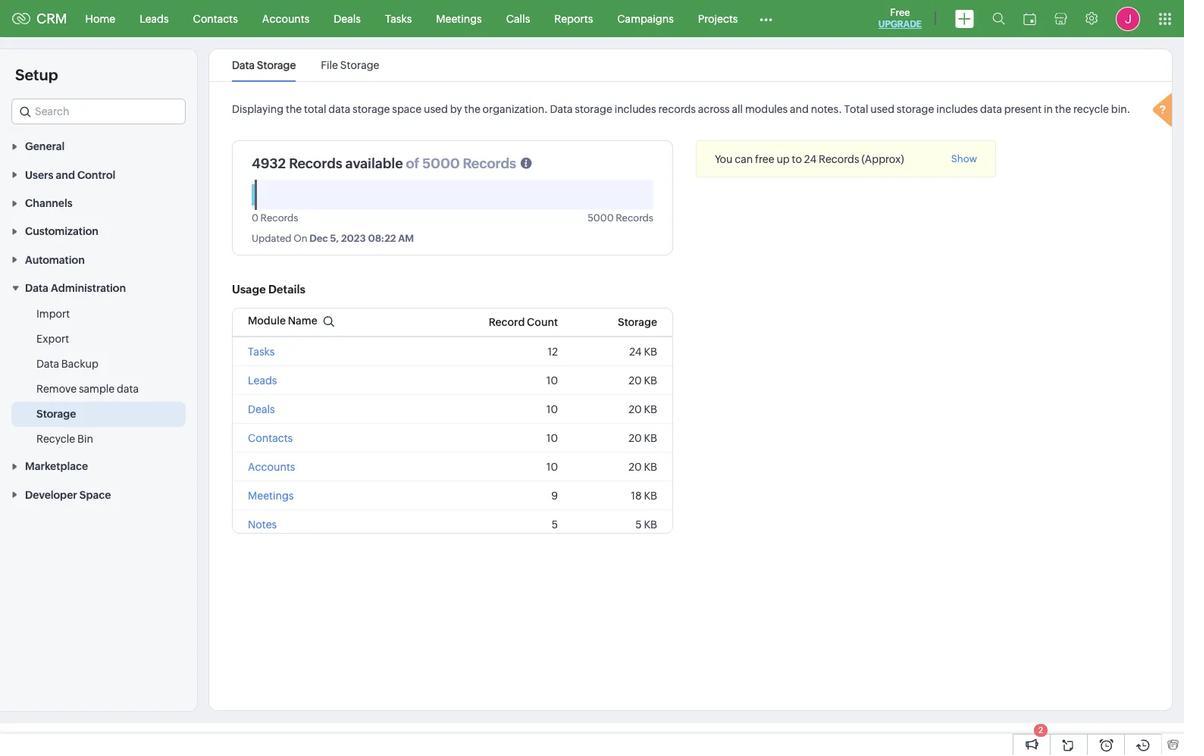 Task type: describe. For each thing, give the bounding box(es) containing it.
administration
[[51, 282, 126, 294]]

import link
[[36, 306, 70, 322]]

data inside remove sample data 'link'
[[117, 383, 139, 395]]

0 horizontal spatial deals
[[248, 403, 275, 415]]

1 the from the left
[[286, 103, 302, 115]]

updated
[[252, 233, 292, 244]]

0 horizontal spatial meetings
[[248, 490, 294, 502]]

displaying the total data storage space used by the organization. data storage includes records across all modules  and notes. total used storage includes data present in the recycle bin.
[[232, 103, 1131, 115]]

home link
[[73, 0, 127, 37]]

0 vertical spatial deals
[[334, 13, 361, 25]]

modules
[[745, 103, 788, 115]]

developer space button
[[0, 480, 197, 509]]

users and control button
[[0, 160, 197, 189]]

kb for contacts
[[644, 432, 657, 444]]

create menu image
[[955, 9, 974, 28]]

records for 4932 records available of 5000 records
[[289, 155, 342, 171]]

usage
[[232, 283, 266, 296]]

storage down the accounts link
[[257, 59, 296, 71]]

3 the from the left
[[1055, 103, 1072, 115]]

5000 records
[[588, 212, 654, 224]]

accounts link
[[250, 0, 322, 37]]

records for 0 records
[[261, 212, 298, 224]]

and inside dropdown button
[[56, 169, 75, 181]]

all
[[732, 103, 743, 115]]

automation button
[[0, 245, 197, 274]]

data for data backup
[[36, 358, 59, 370]]

meetings link
[[424, 0, 494, 37]]

notes.
[[811, 103, 842, 115]]

leads inside leads link
[[140, 13, 169, 25]]

24 kb
[[630, 346, 657, 358]]

2 used from the left
[[871, 103, 895, 115]]

5,
[[330, 233, 339, 244]]

across
[[698, 103, 730, 115]]

export
[[36, 333, 69, 345]]

08:22
[[368, 233, 396, 244]]

total
[[844, 103, 869, 115]]

data for data storage
[[232, 59, 255, 71]]

18 kb
[[631, 490, 657, 502]]

kb for leads
[[644, 374, 657, 387]]

sample
[[79, 383, 115, 395]]

show
[[951, 153, 977, 165]]

1 vertical spatial 24
[[630, 346, 642, 358]]

create menu element
[[946, 0, 983, 37]]

20 kb for leads
[[629, 374, 657, 387]]

organization.
[[483, 103, 548, 115]]

space
[[392, 103, 422, 115]]

available
[[345, 155, 403, 171]]

dec
[[310, 233, 328, 244]]

upgrade
[[879, 19, 922, 30]]

data backup
[[36, 358, 98, 370]]

records for 5000 records
[[616, 212, 654, 224]]

crm link
[[12, 11, 67, 27]]

space
[[80, 489, 111, 501]]

data administration button
[[0, 274, 197, 302]]

storage link
[[36, 406, 76, 422]]

1 vertical spatial accounts
[[248, 461, 295, 473]]

customization button
[[0, 217, 197, 245]]

0 vertical spatial 5000
[[423, 155, 460, 171]]

20 kb for deals
[[629, 403, 657, 415]]

crm
[[36, 11, 67, 27]]

am
[[398, 233, 414, 244]]

bin.
[[1111, 103, 1131, 115]]

(approx)
[[862, 153, 904, 165]]

1 horizontal spatial 24
[[804, 153, 817, 165]]

contacts link
[[181, 0, 250, 37]]

10 for accounts
[[547, 461, 558, 473]]

20 for accounts
[[629, 461, 642, 473]]

10 for deals
[[547, 403, 558, 415]]

meetings inside "link"
[[436, 13, 482, 25]]

9
[[552, 490, 558, 502]]

name
[[288, 315, 317, 327]]

general button
[[0, 132, 197, 160]]

marketplace button
[[0, 452, 197, 480]]

record
[[489, 316, 525, 328]]

recycle
[[36, 433, 75, 445]]

campaigns
[[617, 13, 674, 25]]

20 for deals
[[629, 403, 642, 415]]

to
[[792, 153, 802, 165]]

profile image
[[1116, 6, 1140, 31]]

data backup link
[[36, 356, 98, 372]]

profile element
[[1107, 0, 1150, 37]]

bin
[[77, 433, 93, 445]]

on
[[294, 233, 308, 244]]

customization
[[25, 225, 99, 238]]

data administration region
[[0, 302, 197, 452]]

2 includes from the left
[[937, 103, 978, 115]]

setup
[[15, 66, 58, 83]]

file storage
[[321, 59, 379, 71]]

backup
[[61, 358, 98, 370]]

search image
[[993, 12, 1005, 25]]

displaying
[[232, 103, 284, 115]]

kb for meetings
[[644, 490, 657, 502]]

calls link
[[494, 0, 542, 37]]

free upgrade
[[879, 7, 922, 30]]

5 for 5 kb
[[636, 519, 642, 531]]

1 horizontal spatial tasks
[[385, 13, 412, 25]]

remove sample data
[[36, 383, 139, 395]]

you can free up to 24 records (approx)
[[715, 153, 904, 165]]

1 vertical spatial contacts
[[248, 432, 293, 444]]

users and control
[[25, 169, 115, 181]]

Search text field
[[12, 99, 185, 124]]

1 vertical spatial tasks
[[248, 346, 275, 358]]

module name
[[248, 315, 317, 327]]

free
[[890, 7, 910, 18]]

0 records
[[252, 212, 298, 224]]



Task type: locate. For each thing, give the bounding box(es) containing it.
20 kb for accounts
[[629, 461, 657, 473]]

0 horizontal spatial 5000
[[423, 155, 460, 171]]

kb for deals
[[644, 403, 657, 415]]

10
[[547, 374, 558, 387], [547, 403, 558, 415], [547, 432, 558, 444], [547, 461, 558, 473]]

kb for tasks
[[644, 346, 657, 358]]

import
[[36, 308, 70, 320]]

1 horizontal spatial contacts
[[248, 432, 293, 444]]

data storage link
[[232, 59, 296, 71]]

meetings up notes
[[248, 490, 294, 502]]

1 horizontal spatial includes
[[937, 103, 978, 115]]

tasks link
[[373, 0, 424, 37]]

up
[[777, 153, 790, 165]]

20
[[629, 374, 642, 387], [629, 403, 642, 415], [629, 432, 642, 444], [629, 461, 642, 473]]

export link
[[36, 331, 69, 347]]

and right users
[[56, 169, 75, 181]]

1 5 from the left
[[552, 519, 558, 531]]

5 kb
[[636, 519, 657, 531]]

1 vertical spatial meetings
[[248, 490, 294, 502]]

used right the total
[[871, 103, 895, 115]]

data down export link
[[36, 358, 59, 370]]

2 10 from the top
[[547, 403, 558, 415]]

2 20 from the top
[[629, 403, 642, 415]]

details
[[268, 283, 306, 296]]

0 horizontal spatial the
[[286, 103, 302, 115]]

20 kb
[[629, 374, 657, 387], [629, 403, 657, 415], [629, 432, 657, 444], [629, 461, 657, 473]]

0 horizontal spatial and
[[56, 169, 75, 181]]

data left present
[[980, 103, 1002, 115]]

4932 records available of 5000 records
[[252, 155, 516, 171]]

12
[[548, 346, 558, 358]]

projects link
[[686, 0, 750, 37]]

used
[[424, 103, 448, 115], [871, 103, 895, 115]]

0 vertical spatial tasks
[[385, 13, 412, 25]]

1 kb from the top
[[644, 346, 657, 358]]

projects
[[698, 13, 738, 25]]

3 20 from the top
[[629, 432, 642, 444]]

the right in
[[1055, 103, 1072, 115]]

1 vertical spatial deals
[[248, 403, 275, 415]]

4 20 kb from the top
[[629, 461, 657, 473]]

5 for 5
[[552, 519, 558, 531]]

storage down remove
[[36, 408, 76, 420]]

1 20 kb from the top
[[629, 374, 657, 387]]

leads link
[[127, 0, 181, 37]]

by
[[450, 103, 462, 115]]

accounts up notes
[[248, 461, 295, 473]]

2023
[[341, 233, 366, 244]]

Other Modules field
[[750, 6, 783, 31]]

3 10 from the top
[[547, 432, 558, 444]]

total
[[304, 103, 326, 115]]

recycle bin
[[36, 433, 93, 445]]

1 20 from the top
[[629, 374, 642, 387]]

2 20 kb from the top
[[629, 403, 657, 415]]

5 down the 9
[[552, 519, 558, 531]]

meetings left calls link
[[436, 13, 482, 25]]

1 vertical spatial and
[[56, 169, 75, 181]]

the right by
[[464, 103, 481, 115]]

file
[[321, 59, 338, 71]]

deals link
[[322, 0, 373, 37]]

reports
[[554, 13, 593, 25]]

0 vertical spatial 24
[[804, 153, 817, 165]]

deals
[[334, 13, 361, 25], [248, 403, 275, 415]]

data up displaying
[[232, 59, 255, 71]]

data right total
[[329, 103, 350, 115]]

0
[[252, 212, 259, 224]]

24
[[804, 153, 817, 165], [630, 346, 642, 358]]

includes up show at the right of the page
[[937, 103, 978, 115]]

of
[[406, 155, 420, 171]]

channels button
[[0, 189, 197, 217]]

loading image
[[1150, 91, 1180, 132]]

used left by
[[424, 103, 448, 115]]

present
[[1004, 103, 1042, 115]]

general
[[25, 141, 65, 153]]

18
[[631, 490, 642, 502]]

kb for accounts
[[644, 461, 657, 473]]

5
[[552, 519, 558, 531], [636, 519, 642, 531]]

tasks down the module
[[248, 346, 275, 358]]

calendar image
[[1024, 13, 1037, 25]]

free
[[755, 153, 775, 165]]

20 for contacts
[[629, 432, 642, 444]]

file storage link
[[321, 59, 379, 71]]

0 horizontal spatial 24
[[630, 346, 642, 358]]

1 horizontal spatial the
[[464, 103, 481, 115]]

0 horizontal spatial used
[[424, 103, 448, 115]]

the
[[286, 103, 302, 115], [464, 103, 481, 115], [1055, 103, 1072, 115]]

1 horizontal spatial data
[[329, 103, 350, 115]]

leads down the module
[[248, 374, 277, 387]]

usage details
[[232, 283, 306, 296]]

1 horizontal spatial 5
[[636, 519, 642, 531]]

updated on dec 5, 2023 08:22 am
[[252, 233, 414, 244]]

0 vertical spatial and
[[790, 103, 809, 115]]

1 vertical spatial leads
[[248, 374, 277, 387]]

and
[[790, 103, 809, 115], [56, 169, 75, 181]]

0 vertical spatial accounts
[[262, 13, 310, 25]]

tasks right deals link
[[385, 13, 412, 25]]

1 horizontal spatial deals
[[334, 13, 361, 25]]

data inside region
[[36, 358, 59, 370]]

1 used from the left
[[424, 103, 448, 115]]

0 vertical spatial contacts
[[193, 13, 238, 25]]

1 horizontal spatial leads
[[248, 374, 277, 387]]

reports link
[[542, 0, 605, 37]]

0 horizontal spatial data
[[117, 383, 139, 395]]

5 down 18
[[636, 519, 642, 531]]

10 for leads
[[547, 374, 558, 387]]

includes left records
[[615, 103, 656, 115]]

0 horizontal spatial contacts
[[193, 13, 238, 25]]

data storage
[[232, 59, 296, 71]]

1 horizontal spatial used
[[871, 103, 895, 115]]

data right organization. on the left top of the page
[[550, 103, 573, 115]]

can
[[735, 153, 753, 165]]

4 10 from the top
[[547, 461, 558, 473]]

1 includes from the left
[[615, 103, 656, 115]]

1 storage from the left
[[353, 103, 390, 115]]

2 storage from the left
[[575, 103, 613, 115]]

data
[[232, 59, 255, 71], [550, 103, 573, 115], [25, 282, 48, 294], [36, 358, 59, 370]]

2 horizontal spatial storage
[[897, 103, 934, 115]]

10 for contacts
[[547, 432, 558, 444]]

records
[[659, 103, 696, 115]]

3 20 kb from the top
[[629, 432, 657, 444]]

5 kb from the top
[[644, 461, 657, 473]]

storage up "24 kb"
[[618, 316, 657, 328]]

users
[[25, 169, 53, 181]]

home
[[85, 13, 115, 25]]

developer
[[25, 489, 77, 501]]

0 vertical spatial leads
[[140, 13, 169, 25]]

None field
[[11, 99, 186, 124]]

record count
[[489, 316, 558, 328]]

2 kb from the top
[[644, 374, 657, 387]]

0 horizontal spatial includes
[[615, 103, 656, 115]]

records
[[819, 153, 860, 165], [289, 155, 342, 171], [463, 155, 516, 171], [261, 212, 298, 224], [616, 212, 654, 224]]

data up import link
[[25, 282, 48, 294]]

the left total
[[286, 103, 302, 115]]

20 kb for contacts
[[629, 432, 657, 444]]

0 horizontal spatial leads
[[140, 13, 169, 25]]

2
[[1039, 726, 1043, 735]]

data
[[329, 103, 350, 115], [980, 103, 1002, 115], [117, 383, 139, 395]]

data inside dropdown button
[[25, 282, 48, 294]]

search element
[[983, 0, 1015, 37]]

module
[[248, 315, 286, 327]]

0 horizontal spatial storage
[[353, 103, 390, 115]]

automation
[[25, 254, 85, 266]]

notes
[[248, 519, 277, 531]]

storage right file
[[340, 59, 379, 71]]

control
[[77, 169, 115, 181]]

data for data administration
[[25, 282, 48, 294]]

accounts up data storage
[[262, 13, 310, 25]]

0 vertical spatial meetings
[[436, 13, 482, 25]]

1 horizontal spatial meetings
[[436, 13, 482, 25]]

3 storage from the left
[[897, 103, 934, 115]]

recycle
[[1074, 103, 1109, 115]]

leads right home "link"
[[140, 13, 169, 25]]

recycle bin link
[[36, 431, 93, 447]]

you
[[715, 153, 733, 165]]

1 horizontal spatial storage
[[575, 103, 613, 115]]

storage inside data administration region
[[36, 408, 76, 420]]

2 horizontal spatial the
[[1055, 103, 1072, 115]]

3 kb from the top
[[644, 403, 657, 415]]

data administration
[[25, 282, 126, 294]]

5000
[[423, 155, 460, 171], [588, 212, 614, 224]]

2 horizontal spatial data
[[980, 103, 1002, 115]]

includes
[[615, 103, 656, 115], [937, 103, 978, 115]]

data right sample
[[117, 383, 139, 395]]

7 kb from the top
[[644, 519, 657, 531]]

in
[[1044, 103, 1053, 115]]

1 vertical spatial 5000
[[588, 212, 614, 224]]

4 kb from the top
[[644, 432, 657, 444]]

1 10 from the top
[[547, 374, 558, 387]]

2 the from the left
[[464, 103, 481, 115]]

kb for notes
[[644, 519, 657, 531]]

1 horizontal spatial and
[[790, 103, 809, 115]]

20 for leads
[[629, 374, 642, 387]]

1 horizontal spatial 5000
[[588, 212, 614, 224]]

count
[[527, 316, 558, 328]]

2 5 from the left
[[636, 519, 642, 531]]

and left the notes.
[[790, 103, 809, 115]]

0 horizontal spatial 5
[[552, 519, 558, 531]]

remove sample data link
[[36, 381, 139, 397]]

4932
[[252, 155, 286, 171]]

0 horizontal spatial tasks
[[248, 346, 275, 358]]

campaigns link
[[605, 0, 686, 37]]

4 20 from the top
[[629, 461, 642, 473]]

6 kb from the top
[[644, 490, 657, 502]]



Task type: vqa. For each thing, say whether or not it's contained in the screenshot.
files
no



